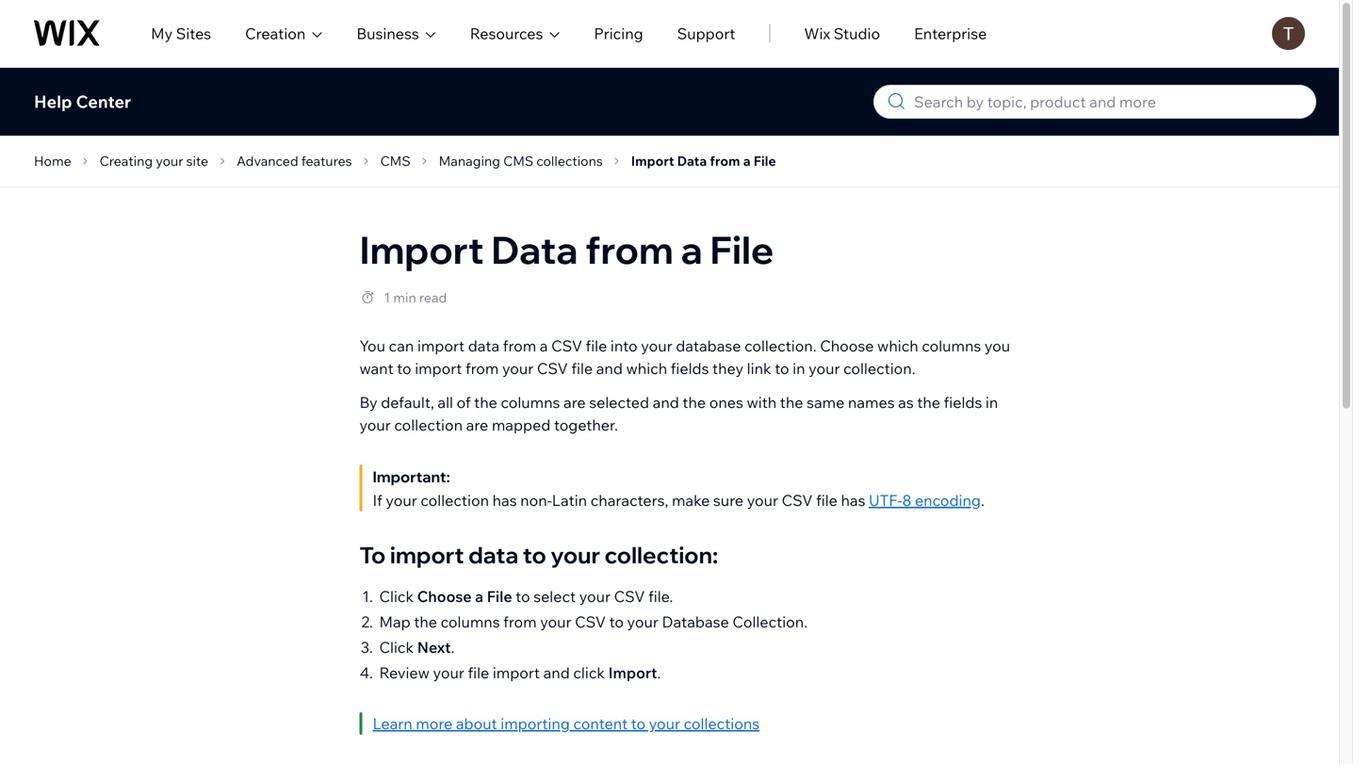 Task type: vqa. For each thing, say whether or not it's contained in the screenshot.


Task type: describe. For each thing, give the bounding box(es) containing it.
studio
[[834, 24, 881, 43]]

to import data to your collection:
[[360, 541, 719, 569]]

creation
[[245, 24, 306, 43]]

mapped
[[492, 416, 551, 435]]

creating your site link
[[94, 150, 214, 172]]

0 horizontal spatial are
[[466, 416, 489, 435]]

your right select
[[579, 587, 611, 606]]

import inside click choose a file to select your csv file. map the columns from your csv to your database collection. click next . review your file import and click import .
[[609, 664, 657, 682]]

your right into
[[641, 337, 673, 355]]

cms link
[[375, 150, 416, 172]]

pricing link
[[594, 22, 643, 45]]

want
[[360, 359, 394, 378]]

file inside click choose a file to select your csv file. map the columns from your csv to your database collection. click next . review your file import and click import .
[[468, 664, 489, 682]]

important:
[[373, 468, 450, 486]]

select
[[534, 587, 576, 606]]

csv inside important: if your collection has non-latin characters, make sure your csv file has utf-8 encoding .
[[782, 491, 813, 510]]

file.
[[649, 587, 673, 606]]

learn more about importing content to your collections link
[[373, 715, 760, 733]]

to right the link
[[775, 359, 790, 378]]

read
[[419, 289, 447, 306]]

importing
[[501, 715, 570, 733]]

to right content at the bottom left of the page
[[631, 715, 646, 733]]

you can import data from a csv file into your database collection. choose which columns you want to import from your csv file and which fields they link to in your collection.
[[360, 337, 1011, 378]]

together.
[[554, 416, 618, 435]]

of
[[457, 393, 471, 412]]

review
[[379, 664, 430, 682]]

columns inside you can import data from a csv file into your database collection. choose which columns you want to import from your csv file and which fields they link to in your collection.
[[922, 337, 982, 355]]

make
[[672, 491, 710, 510]]

your left site
[[156, 153, 183, 169]]

characters,
[[591, 491, 669, 510]]

import right to
[[390, 541, 464, 569]]

creation button
[[245, 22, 323, 45]]

1 vertical spatial data
[[491, 226, 578, 273]]

as
[[898, 393, 914, 412]]

2 cms from the left
[[503, 153, 534, 169]]

my
[[151, 24, 173, 43]]

import right can
[[418, 337, 465, 355]]

csv left into
[[552, 337, 582, 355]]

and inside click choose a file to select your csv file. map the columns from your csv to your database collection. click next . review your file import and click import .
[[544, 664, 570, 682]]

wix
[[804, 24, 831, 43]]

database
[[662, 613, 729, 632]]

min
[[393, 289, 416, 306]]

to
[[360, 541, 386, 569]]

link
[[747, 359, 772, 378]]

import up all
[[415, 359, 462, 378]]

business
[[357, 24, 419, 43]]

0 vertical spatial import data from a file
[[631, 153, 776, 169]]

0 horizontal spatial .
[[451, 638, 455, 657]]

columns inside click choose a file to select your csv file. map the columns from your csv to your database collection. click next . review your file import and click import .
[[441, 613, 500, 632]]

they
[[713, 359, 744, 378]]

by
[[360, 393, 378, 412]]

collection inside by default, all of the columns are selected and the ones with the same names as the fields in your collection are mapped together.
[[394, 416, 463, 435]]

support link
[[677, 22, 736, 45]]

by default, all of the columns are selected and the ones with the same names as the fields in your collection are mapped together.
[[360, 393, 999, 435]]

1 has from the left
[[493, 491, 517, 510]]

if
[[373, 491, 383, 510]]

home
[[34, 153, 71, 169]]

help center
[[34, 91, 131, 112]]

site
[[186, 153, 208, 169]]

about
[[456, 715, 497, 733]]

1 min read
[[384, 289, 447, 306]]

0 vertical spatial collections
[[537, 153, 603, 169]]

collection inside important: if your collection has non-latin characters, make sure your csv file has utf-8 encoding .
[[421, 491, 489, 510]]

collection.
[[733, 613, 808, 632]]

ones
[[710, 393, 744, 412]]

more
[[416, 715, 453, 733]]

learn
[[373, 715, 413, 733]]

your down file.
[[627, 613, 659, 632]]

and inside you can import data from a csv file into your database collection. choose which columns you want to import from your csv file and which fields they link to in your collection.
[[596, 359, 623, 378]]

1
[[384, 289, 390, 306]]

in inside by default, all of the columns are selected and the ones with the same names as the fields in your collection are mapped together.
[[986, 393, 999, 412]]

the inside click choose a file to select your csv file. map the columns from your csv to your database collection. click next . review your file import and click import .
[[414, 613, 437, 632]]

database
[[676, 337, 741, 355]]

columns inside by default, all of the columns are selected and the ones with the same names as the fields in your collection are mapped together.
[[501, 393, 560, 412]]

0 vertical spatial import
[[631, 153, 674, 169]]

next
[[417, 638, 451, 657]]

content
[[574, 715, 628, 733]]

1 horizontal spatial collection.
[[844, 359, 916, 378]]

1 vertical spatial data
[[469, 541, 519, 569]]

my sites link
[[151, 22, 211, 45]]

0 vertical spatial which
[[878, 337, 919, 355]]

fields inside by default, all of the columns are selected and the ones with the same names as the fields in your collection are mapped together.
[[944, 393, 983, 412]]

into
[[611, 337, 638, 355]]

your right sure
[[747, 491, 779, 510]]

wix studio
[[804, 24, 881, 43]]

your up same
[[809, 359, 840, 378]]

1 vertical spatial import
[[360, 226, 484, 273]]

same
[[807, 393, 845, 412]]

0 vertical spatial are
[[564, 393, 586, 412]]

advanced
[[237, 153, 298, 169]]

choose inside click choose a file to select your csv file. map the columns from your csv to your database collection. click next . review your file import and click import .
[[417, 587, 472, 606]]

resources button
[[470, 22, 560, 45]]

fields inside you can import data from a csv file into your database collection. choose which columns you want to import from your csv file and which fields they link to in your collection.
[[671, 359, 709, 378]]

from inside click choose a file to select your csv file. map the columns from your csv to your database collection. click next . review your file import and click import .
[[504, 613, 537, 632]]

file left into
[[586, 337, 607, 355]]

0 vertical spatial collection.
[[745, 337, 817, 355]]

2 click from the top
[[379, 638, 414, 657]]

the right with in the bottom right of the page
[[780, 393, 804, 412]]



Task type: locate. For each thing, give the bounding box(es) containing it.
data
[[677, 153, 707, 169], [491, 226, 578, 273]]

1 vertical spatial click
[[379, 638, 414, 657]]

creating
[[100, 153, 153, 169]]

0 vertical spatial collection
[[394, 416, 463, 435]]

import up importing
[[493, 664, 540, 682]]

collection. up names
[[844, 359, 916, 378]]

choose
[[820, 337, 874, 355], [417, 587, 472, 606]]

file
[[754, 153, 776, 169], [710, 226, 774, 273], [487, 587, 512, 606]]

your inside by default, all of the columns are selected and the ones with the same names as the fields in your collection are mapped together.
[[360, 416, 391, 435]]

cms right the "features"
[[380, 153, 411, 169]]

1 horizontal spatial collections
[[684, 715, 760, 733]]

0 horizontal spatial fields
[[671, 359, 709, 378]]

1 vertical spatial choose
[[417, 587, 472, 606]]

to up select
[[523, 541, 546, 569]]

csv down select
[[575, 613, 606, 632]]

0 vertical spatial choose
[[820, 337, 874, 355]]

your down the by
[[360, 416, 391, 435]]

1 horizontal spatial has
[[841, 491, 866, 510]]

default,
[[381, 393, 434, 412]]

file up about at the left bottom
[[468, 664, 489, 682]]

all
[[438, 393, 453, 412]]

1 horizontal spatial and
[[596, 359, 623, 378]]

data inside you can import data from a csv file into your database collection. choose which columns you want to import from your csv file and which fields they link to in your collection.
[[468, 337, 500, 355]]

click down map
[[379, 638, 414, 657]]

which down into
[[626, 359, 668, 378]]

1 vertical spatial collection
[[421, 491, 489, 510]]

0 horizontal spatial in
[[793, 359, 806, 378]]

selected
[[589, 393, 650, 412]]

and inside by default, all of the columns are selected and the ones with the same names as the fields in your collection are mapped together.
[[653, 393, 679, 412]]

wix studio link
[[804, 22, 881, 45]]

1 horizontal spatial which
[[878, 337, 919, 355]]

collection
[[394, 416, 463, 435], [421, 491, 489, 510]]

1 horizontal spatial .
[[657, 664, 661, 682]]

2 vertical spatial columns
[[441, 613, 500, 632]]

collection.
[[745, 337, 817, 355], [844, 359, 916, 378]]

pricing
[[594, 24, 643, 43]]

click up map
[[379, 587, 414, 606]]

to left select
[[516, 587, 530, 606]]

0 horizontal spatial collection.
[[745, 337, 817, 355]]

1 horizontal spatial columns
[[501, 393, 560, 412]]

8
[[903, 491, 912, 510]]

a
[[743, 153, 751, 169], [681, 226, 703, 273], [540, 337, 548, 355], [475, 587, 484, 606]]

0 vertical spatial file
[[754, 153, 776, 169]]

0 vertical spatial fields
[[671, 359, 709, 378]]

cms right managing
[[503, 153, 534, 169]]

2 vertical spatial file
[[487, 587, 512, 606]]

1 horizontal spatial data
[[677, 153, 707, 169]]

. up more
[[451, 638, 455, 657]]

important: if your collection has non-latin characters, make sure your csv file has utf-8 encoding .
[[373, 468, 985, 510]]

sites
[[176, 24, 211, 43]]

managing cms collections link
[[433, 150, 609, 172]]

which
[[878, 337, 919, 355], [626, 359, 668, 378]]

enterprise link
[[914, 22, 987, 45]]

file
[[586, 337, 607, 355], [572, 359, 593, 378], [816, 491, 838, 510], [468, 664, 489, 682]]

in down you
[[986, 393, 999, 412]]

1 horizontal spatial in
[[986, 393, 999, 412]]

0 horizontal spatial cms
[[380, 153, 411, 169]]

map
[[379, 613, 411, 632]]

creating your site
[[100, 153, 208, 169]]

cms
[[380, 153, 411, 169], [503, 153, 534, 169]]

choose up same
[[820, 337, 874, 355]]

2 vertical spatial and
[[544, 664, 570, 682]]

you
[[360, 337, 386, 355]]

csv left file.
[[614, 587, 645, 606]]

columns
[[922, 337, 982, 355], [501, 393, 560, 412], [441, 613, 500, 632]]

resources
[[470, 24, 543, 43]]

with
[[747, 393, 777, 412]]

0 vertical spatial data
[[468, 337, 500, 355]]

help center link
[[34, 91, 131, 112]]

click choose a file to select your csv file. map the columns from your csv to your database collection. click next . review your file import and click import .
[[379, 587, 808, 682]]

the left ones
[[683, 393, 706, 412]]

utf-8 encoding link
[[869, 491, 981, 510]]

Search by topic, product and more field
[[909, 86, 1305, 118]]

import inside click choose a file to select your csv file. map the columns from your csv to your database collection. click next . review your file import and click import .
[[493, 664, 540, 682]]

1 vertical spatial file
[[710, 226, 774, 273]]

has left 'utf-'
[[841, 491, 866, 510]]

encoding
[[915, 491, 981, 510]]

0 vertical spatial and
[[596, 359, 623, 378]]

fields
[[671, 359, 709, 378], [944, 393, 983, 412]]

2 horizontal spatial .
[[981, 491, 985, 510]]

file inside important: if your collection has non-latin characters, make sure your csv file has utf-8 encoding .
[[816, 491, 838, 510]]

collection down all
[[394, 416, 463, 435]]

in
[[793, 359, 806, 378], [986, 393, 999, 412]]

click
[[573, 664, 605, 682]]

0 vertical spatial columns
[[922, 337, 982, 355]]

has
[[493, 491, 517, 510], [841, 491, 866, 510]]

and down into
[[596, 359, 623, 378]]

the up the next
[[414, 613, 437, 632]]

your down the next
[[433, 664, 465, 682]]

and
[[596, 359, 623, 378], [653, 393, 679, 412], [544, 664, 570, 682]]

features
[[301, 153, 352, 169]]

csv right sure
[[782, 491, 813, 510]]

the
[[474, 393, 498, 412], [683, 393, 706, 412], [780, 393, 804, 412], [917, 393, 941, 412], [414, 613, 437, 632]]

are down of on the left bottom
[[466, 416, 489, 435]]

the right the as
[[917, 393, 941, 412]]

0 horizontal spatial has
[[493, 491, 517, 510]]

and right selected
[[653, 393, 679, 412]]

1 click from the top
[[379, 587, 414, 606]]

columns left you
[[922, 337, 982, 355]]

0 vertical spatial click
[[379, 587, 414, 606]]

my sites
[[151, 24, 211, 43]]

to left database
[[609, 613, 624, 632]]

enterprise
[[914, 24, 987, 43]]

profile image image
[[1273, 17, 1306, 50]]

your up mapped
[[502, 359, 534, 378]]

non-
[[520, 491, 552, 510]]

1 vertical spatial import data from a file
[[360, 226, 774, 273]]

2 vertical spatial .
[[657, 664, 661, 682]]

from
[[710, 153, 740, 169], [585, 226, 674, 273], [503, 337, 537, 355], [466, 359, 499, 378], [504, 613, 537, 632]]

1 vertical spatial are
[[466, 416, 489, 435]]

a inside you can import data from a csv file into your database collection. choose which columns you want to import from your csv file and which fields they link to in your collection.
[[540, 337, 548, 355]]

1 vertical spatial .
[[451, 638, 455, 657]]

to
[[397, 359, 412, 378], [775, 359, 790, 378], [523, 541, 546, 569], [516, 587, 530, 606], [609, 613, 624, 632], [631, 715, 646, 733]]

2 has from the left
[[841, 491, 866, 510]]

file up selected
[[572, 359, 593, 378]]

collection:
[[605, 541, 719, 569]]

import data from a file
[[631, 153, 776, 169], [360, 226, 774, 273]]

1 vertical spatial and
[[653, 393, 679, 412]]

1 vertical spatial which
[[626, 359, 668, 378]]

are up together. at the left of the page
[[564, 393, 586, 412]]

your right if
[[386, 491, 417, 510]]

your up select
[[551, 541, 600, 569]]

.
[[981, 491, 985, 510], [451, 638, 455, 657], [657, 664, 661, 682]]

in right the link
[[793, 359, 806, 378]]

2 horizontal spatial columns
[[922, 337, 982, 355]]

. right 'click'
[[657, 664, 661, 682]]

managing
[[439, 153, 501, 169]]

import
[[631, 153, 674, 169], [360, 226, 484, 273], [609, 664, 657, 682]]

1 vertical spatial columns
[[501, 393, 560, 412]]

support
[[677, 24, 736, 43]]

1 horizontal spatial cms
[[503, 153, 534, 169]]

cms inside "link"
[[380, 153, 411, 169]]

1 vertical spatial fields
[[944, 393, 983, 412]]

which up the as
[[878, 337, 919, 355]]

your right content at the bottom left of the page
[[649, 715, 681, 733]]

1 vertical spatial in
[[986, 393, 999, 412]]

in inside you can import data from a csv file into your database collection. choose which columns you want to import from your csv file and which fields they link to in your collection.
[[793, 359, 806, 378]]

2 horizontal spatial and
[[653, 393, 679, 412]]

0 horizontal spatial collections
[[537, 153, 603, 169]]

advanced features
[[237, 153, 352, 169]]

1 horizontal spatial fields
[[944, 393, 983, 412]]

2 vertical spatial import
[[609, 664, 657, 682]]

help
[[34, 91, 72, 112]]

home link
[[28, 150, 77, 172]]

columns up the next
[[441, 613, 500, 632]]

0 horizontal spatial which
[[626, 359, 668, 378]]

0 horizontal spatial choose
[[417, 587, 472, 606]]

columns up mapped
[[501, 393, 560, 412]]

csv up mapped
[[537, 359, 568, 378]]

collection. up the link
[[745, 337, 817, 355]]

1 vertical spatial collection.
[[844, 359, 916, 378]]

0 horizontal spatial data
[[491, 226, 578, 273]]

choose inside you can import data from a csv file into your database collection. choose which columns you want to import from your csv file and which fields they link to in your collection.
[[820, 337, 874, 355]]

1 cms from the left
[[380, 153, 411, 169]]

collection down important:
[[421, 491, 489, 510]]

sure
[[713, 491, 744, 510]]

import
[[418, 337, 465, 355], [415, 359, 462, 378], [390, 541, 464, 569], [493, 664, 540, 682]]

advanced features link
[[231, 150, 358, 172]]

learn more about importing content to your collections
[[373, 715, 760, 733]]

has left non-
[[493, 491, 517, 510]]

csv
[[552, 337, 582, 355], [537, 359, 568, 378], [782, 491, 813, 510], [614, 587, 645, 606], [575, 613, 606, 632]]

0 vertical spatial in
[[793, 359, 806, 378]]

0 vertical spatial data
[[677, 153, 707, 169]]

1 vertical spatial collections
[[684, 715, 760, 733]]

. inside important: if your collection has non-latin characters, make sure your csv file has utf-8 encoding .
[[981, 491, 985, 510]]

the right of on the left bottom
[[474, 393, 498, 412]]

file inside click choose a file to select your csv file. map the columns from your csv to your database collection. click next . review your file import and click import .
[[487, 587, 512, 606]]

center
[[76, 91, 131, 112]]

and left 'click'
[[544, 664, 570, 682]]

. right 8
[[981, 491, 985, 510]]

file left 'utf-'
[[816, 491, 838, 510]]

to down can
[[397, 359, 412, 378]]

1 horizontal spatial choose
[[820, 337, 874, 355]]

can
[[389, 337, 414, 355]]

0 horizontal spatial columns
[[441, 613, 500, 632]]

utf-
[[869, 491, 903, 510]]

choose up the next
[[417, 587, 472, 606]]

0 horizontal spatial and
[[544, 664, 570, 682]]

you
[[985, 337, 1011, 355]]

a inside click choose a file to select your csv file. map the columns from your csv to your database collection. click next . review your file import and click import .
[[475, 587, 484, 606]]

click
[[379, 587, 414, 606], [379, 638, 414, 657]]

your down select
[[540, 613, 572, 632]]

managing cms collections
[[439, 153, 603, 169]]

fields down "database"
[[671, 359, 709, 378]]

0 vertical spatial .
[[981, 491, 985, 510]]

latin
[[552, 491, 587, 510]]

business button
[[357, 22, 436, 45]]

are
[[564, 393, 586, 412], [466, 416, 489, 435]]

names
[[848, 393, 895, 412]]

fields right the as
[[944, 393, 983, 412]]

1 horizontal spatial are
[[564, 393, 586, 412]]



